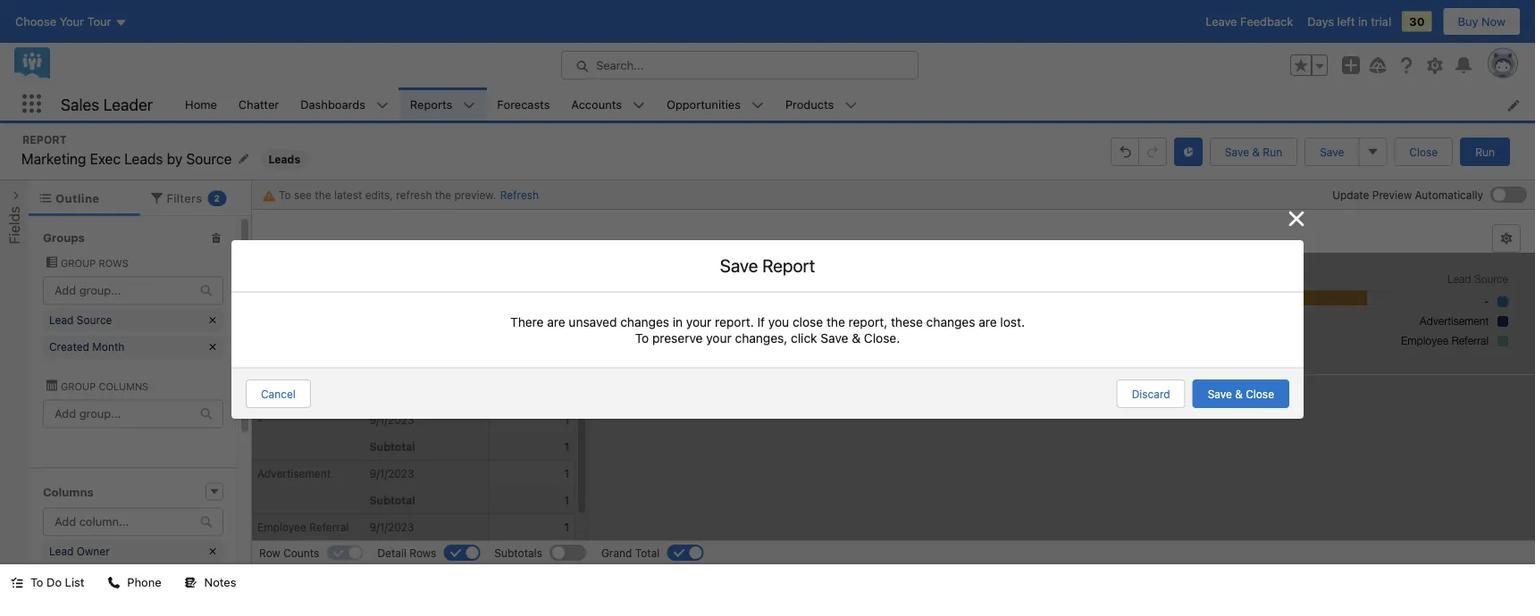 Task type: describe. For each thing, give the bounding box(es) containing it.
to
[[30, 576, 43, 589]]

reports list item
[[399, 88, 486, 121]]

buy now button
[[1443, 7, 1521, 36]]

search... button
[[561, 51, 919, 80]]

notes
[[204, 576, 236, 589]]

trial
[[1371, 15, 1392, 28]]

list containing home
[[174, 88, 1535, 121]]

search...
[[596, 59, 644, 72]]

to do list
[[30, 576, 84, 589]]

opportunities list item
[[656, 88, 775, 121]]

phone
[[127, 576, 161, 589]]

opportunities link
[[656, 88, 751, 121]]

reports link
[[399, 88, 463, 121]]

home
[[185, 97, 217, 111]]

buy now
[[1458, 15, 1506, 28]]

dashboards list item
[[290, 88, 399, 121]]

feedback
[[1240, 15, 1293, 28]]

buy
[[1458, 15, 1478, 28]]

sales
[[61, 95, 99, 114]]

accounts
[[571, 97, 622, 111]]

reports
[[410, 97, 452, 111]]

to do list button
[[0, 565, 95, 601]]

in
[[1358, 15, 1368, 28]]



Task type: vqa. For each thing, say whether or not it's contained in the screenshot.
*
no



Task type: locate. For each thing, give the bounding box(es) containing it.
text default image for to do list
[[11, 577, 23, 589]]

left
[[1337, 15, 1355, 28]]

text default image left "to"
[[11, 577, 23, 589]]

forecasts
[[497, 97, 550, 111]]

leader
[[103, 95, 153, 114]]

notes button
[[174, 565, 247, 601]]

leave feedback link
[[1206, 15, 1293, 28]]

text default image inside notes button
[[185, 577, 197, 589]]

days left in trial
[[1308, 15, 1392, 28]]

opportunities
[[667, 97, 741, 111]]

1 text default image from the left
[[11, 577, 23, 589]]

forecasts link
[[486, 88, 561, 121]]

accounts list item
[[561, 88, 656, 121]]

leave feedback
[[1206, 15, 1293, 28]]

text default image
[[11, 577, 23, 589], [185, 577, 197, 589]]

text default image for notes
[[185, 577, 197, 589]]

sales leader
[[61, 95, 153, 114]]

30
[[1409, 15, 1425, 28]]

0 horizontal spatial text default image
[[11, 577, 23, 589]]

2 text default image from the left
[[185, 577, 197, 589]]

list
[[65, 576, 84, 589]]

leave
[[1206, 15, 1237, 28]]

days
[[1308, 15, 1334, 28]]

products link
[[775, 88, 845, 121]]

phone button
[[97, 565, 172, 601]]

chatter
[[238, 97, 279, 111]]

1 horizontal spatial text default image
[[185, 577, 197, 589]]

group
[[1290, 55, 1328, 76]]

home link
[[174, 88, 228, 121]]

now
[[1482, 15, 1506, 28]]

do
[[47, 576, 62, 589]]

accounts link
[[561, 88, 633, 121]]

list
[[174, 88, 1535, 121]]

dashboards link
[[290, 88, 376, 121]]

text default image left notes
[[185, 577, 197, 589]]

text default image inside to do list button
[[11, 577, 23, 589]]

products
[[785, 97, 834, 111]]

products list item
[[775, 88, 868, 121]]

chatter link
[[228, 88, 290, 121]]

dashboards
[[300, 97, 365, 111]]

text default image
[[108, 577, 120, 589]]



